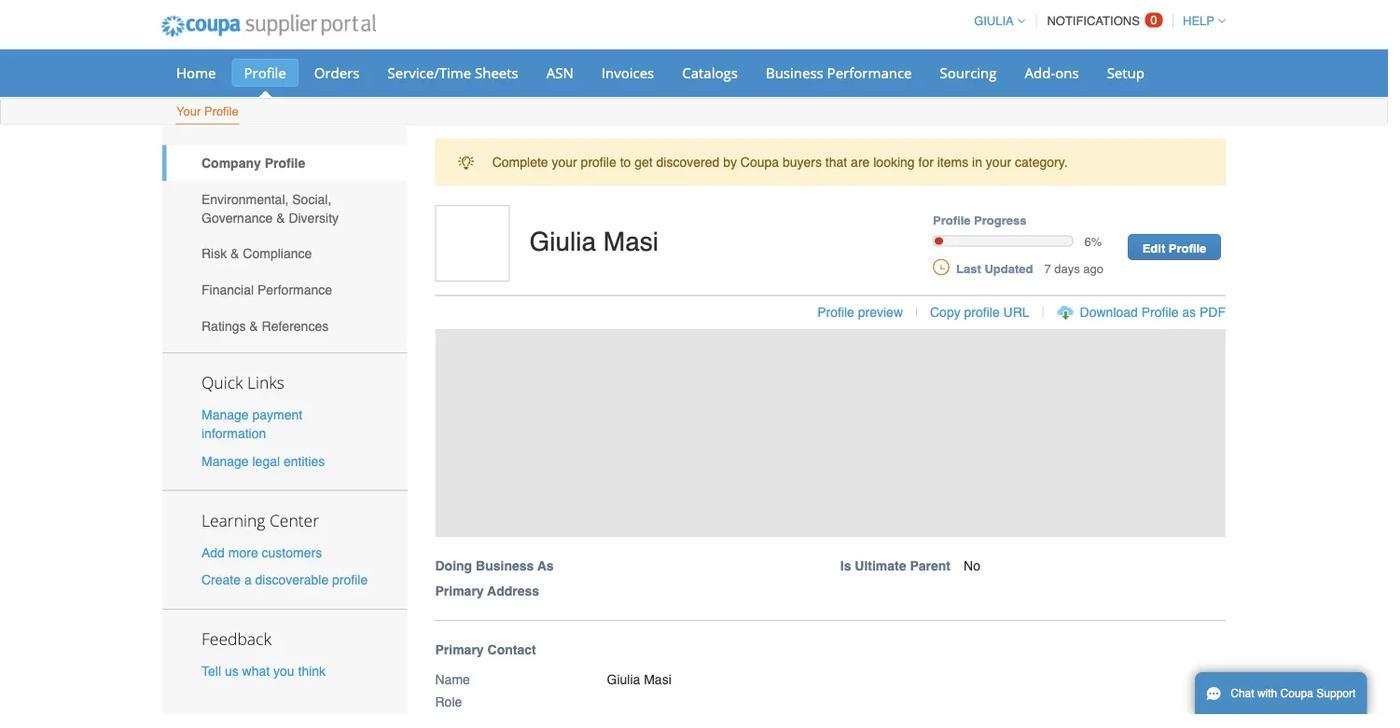 Task type: vqa. For each thing, say whether or not it's contained in the screenshot.
Add
yes



Task type: describe. For each thing, give the bounding box(es) containing it.
looking
[[874, 155, 915, 170]]

7
[[1044, 262, 1051, 276]]

help
[[1183, 14, 1215, 28]]

primary for primary contact
[[435, 643, 484, 658]]

think
[[298, 664, 326, 679]]

complete
[[492, 155, 548, 170]]

1 vertical spatial giulia masi
[[607, 672, 672, 687]]

manage payment information
[[202, 408, 302, 441]]

profile progress
[[933, 213, 1027, 227]]

environmental, social, governance & diversity link
[[162, 181, 407, 236]]

asn
[[547, 63, 574, 82]]

giulia masi inside banner
[[530, 227, 659, 257]]

create a discoverable profile
[[202, 573, 368, 588]]

quick links
[[202, 372, 284, 394]]

giulia link
[[966, 14, 1025, 28]]

sourcing
[[940, 63, 997, 82]]

service/time sheets
[[388, 63, 519, 82]]

catalogs
[[682, 63, 738, 82]]

a
[[244, 573, 252, 588]]

company profile link
[[162, 145, 407, 181]]

& for compliance
[[231, 246, 239, 261]]

manage payment information link
[[202, 408, 302, 441]]

business performance
[[766, 63, 912, 82]]

home
[[176, 63, 216, 82]]

ratings & references link
[[162, 308, 407, 344]]

add-ons
[[1025, 63, 1079, 82]]

setup link
[[1095, 59, 1157, 87]]

primary contact
[[435, 643, 536, 658]]

notifications
[[1047, 14, 1140, 28]]

customers
[[262, 545, 322, 560]]

primary address
[[435, 584, 539, 599]]

tell us what you think button
[[202, 662, 326, 681]]

add more customers link
[[202, 545, 322, 560]]

0
[[1151, 13, 1157, 27]]

preview
[[858, 305, 903, 320]]

legal
[[252, 454, 280, 469]]

& inside environmental, social, governance & diversity
[[276, 210, 285, 225]]

masi inside banner
[[604, 227, 659, 257]]

0 horizontal spatial profile
[[332, 573, 368, 588]]

giulia inside banner
[[530, 227, 596, 257]]

name
[[435, 672, 470, 687]]

edit profile link
[[1128, 234, 1221, 260]]

role
[[435, 695, 462, 710]]

copy profile url button
[[930, 303, 1030, 322]]

profile link
[[232, 59, 298, 87]]

pdf
[[1200, 305, 1226, 320]]

environmental, social, governance & diversity
[[202, 192, 339, 225]]

no
[[964, 559, 981, 574]]

are
[[851, 155, 870, 170]]

learning
[[202, 509, 265, 531]]

home link
[[164, 59, 228, 87]]

create a discoverable profile link
[[202, 573, 368, 588]]

chat
[[1231, 688, 1255, 701]]

profile left progress
[[933, 213, 971, 227]]

your profile link
[[175, 100, 240, 125]]

business performance link
[[754, 59, 924, 87]]

is
[[840, 559, 851, 574]]

edit
[[1143, 241, 1166, 255]]

company profile
[[202, 156, 305, 171]]

tell us what you think
[[202, 664, 326, 679]]

download
[[1080, 305, 1138, 320]]

add-
[[1025, 63, 1055, 82]]

navigation containing notifications 0
[[966, 3, 1226, 39]]

diversity
[[289, 210, 339, 225]]

complete your profile to get discovered by coupa buyers that are looking for items in your category. alert
[[435, 139, 1226, 186]]

2 your from the left
[[986, 155, 1011, 170]]

as
[[537, 559, 554, 574]]

asn link
[[534, 59, 586, 87]]

coupa supplier portal image
[[148, 3, 389, 49]]

ago
[[1084, 262, 1104, 276]]

progress
[[974, 213, 1027, 227]]

ultimate
[[855, 559, 907, 574]]

updated
[[985, 262, 1033, 276]]

performance for business performance
[[827, 63, 912, 82]]

profile preview
[[818, 305, 903, 320]]

invoices link
[[589, 59, 666, 87]]

to
[[620, 155, 631, 170]]

manage for manage payment information
[[202, 408, 249, 423]]

last
[[956, 262, 981, 276]]



Task type: locate. For each thing, give the bounding box(es) containing it.
orders link
[[302, 59, 372, 87]]

your right the complete in the left of the page
[[552, 155, 577, 170]]

center
[[270, 509, 319, 531]]

profile inside "link"
[[265, 156, 305, 171]]

manage inside manage payment information
[[202, 408, 249, 423]]

notifications 0
[[1047, 13, 1157, 28]]

coupa right with
[[1281, 688, 1314, 701]]

1 vertical spatial masi
[[644, 672, 672, 687]]

0 vertical spatial &
[[276, 210, 285, 225]]

coupa inside alert
[[741, 155, 779, 170]]

primary
[[435, 584, 484, 599], [435, 643, 484, 658]]

& right ratings
[[249, 319, 258, 334]]

add more customers
[[202, 545, 322, 560]]

giulia masi image
[[435, 205, 510, 282]]

your profile
[[176, 105, 239, 118]]

copy profile url
[[930, 305, 1030, 320]]

0 vertical spatial profile
[[581, 155, 617, 170]]

learning center
[[202, 509, 319, 531]]

7 days ago
[[1044, 262, 1104, 276]]

0 horizontal spatial giulia
[[530, 227, 596, 257]]

financial performance link
[[162, 272, 407, 308]]

primary inside giulia masi banner
[[435, 584, 484, 599]]

0 horizontal spatial coupa
[[741, 155, 779, 170]]

1 horizontal spatial your
[[986, 155, 1011, 170]]

with
[[1258, 688, 1278, 701]]

coupa
[[741, 155, 779, 170], [1281, 688, 1314, 701]]

2 horizontal spatial giulia
[[974, 14, 1014, 28]]

payment
[[252, 408, 302, 423]]

in
[[972, 155, 982, 170]]

0 horizontal spatial your
[[552, 155, 577, 170]]

profile down "coupa supplier portal" image
[[244, 63, 286, 82]]

2 horizontal spatial &
[[276, 210, 285, 225]]

1 vertical spatial profile
[[964, 305, 1000, 320]]

profile inside alert
[[581, 155, 617, 170]]

background image
[[435, 329, 1226, 538]]

performance
[[827, 63, 912, 82], [257, 283, 332, 297]]

download profile as pdf
[[1080, 305, 1226, 320]]

environmental,
[[202, 192, 289, 207]]

url
[[1004, 305, 1030, 320]]

doing
[[435, 559, 472, 574]]

support
[[1317, 688, 1356, 701]]

last updated
[[956, 262, 1033, 276]]

items
[[937, 155, 969, 170]]

1 vertical spatial giulia
[[530, 227, 596, 257]]

navigation
[[966, 3, 1226, 39]]

1 your from the left
[[552, 155, 577, 170]]

profile inside button
[[964, 305, 1000, 320]]

primary up name
[[435, 643, 484, 658]]

coupa inside "button"
[[1281, 688, 1314, 701]]

your right in
[[986, 155, 1011, 170]]

1 horizontal spatial coupa
[[1281, 688, 1314, 701]]

0 horizontal spatial performance
[[257, 283, 332, 297]]

0 vertical spatial manage
[[202, 408, 249, 423]]

compliance
[[243, 246, 312, 261]]

business right catalogs
[[766, 63, 824, 82]]

contact
[[488, 643, 536, 658]]

2 vertical spatial profile
[[332, 573, 368, 588]]

0 vertical spatial giulia masi
[[530, 227, 659, 257]]

service/time
[[388, 63, 471, 82]]

0 horizontal spatial business
[[476, 559, 534, 574]]

profile right discoverable
[[332, 573, 368, 588]]

0 vertical spatial masi
[[604, 227, 659, 257]]

chat with coupa support
[[1231, 688, 1356, 701]]

manage for manage legal entities
[[202, 454, 249, 469]]

service/time sheets link
[[376, 59, 531, 87]]

manage up information on the left of the page
[[202, 408, 249, 423]]

2 vertical spatial giulia
[[607, 672, 640, 687]]

as
[[1182, 305, 1196, 320]]

2 primary from the top
[[435, 643, 484, 658]]

profile inside button
[[1142, 305, 1179, 320]]

2 vertical spatial &
[[249, 319, 258, 334]]

business inside giulia masi banner
[[476, 559, 534, 574]]

0 vertical spatial coupa
[[741, 155, 779, 170]]

invoices
[[602, 63, 654, 82]]

1 vertical spatial coupa
[[1281, 688, 1314, 701]]

profile left as on the right top of the page
[[1142, 305, 1179, 320]]

complete your profile to get discovered by coupa buyers that are looking for items in your category.
[[492, 155, 1068, 170]]

coupa right by
[[741, 155, 779, 170]]

performance for financial performance
[[257, 283, 332, 297]]

manage down information on the left of the page
[[202, 454, 249, 469]]

ons
[[1055, 63, 1079, 82]]

2 horizontal spatial profile
[[964, 305, 1000, 320]]

0 vertical spatial business
[[766, 63, 824, 82]]

6%
[[1085, 235, 1102, 249]]

that
[[826, 155, 847, 170]]

business inside business performance link
[[766, 63, 824, 82]]

add
[[202, 545, 225, 560]]

company
[[202, 156, 261, 171]]

manage legal entities
[[202, 454, 325, 469]]

discoverable
[[255, 573, 329, 588]]

profile
[[244, 63, 286, 82], [204, 105, 239, 118], [265, 156, 305, 171], [933, 213, 971, 227], [1169, 241, 1207, 255], [818, 305, 855, 320], [1142, 305, 1179, 320]]

performance up references
[[257, 283, 332, 297]]

catalogs link
[[670, 59, 750, 87]]

for
[[919, 155, 934, 170]]

1 vertical spatial manage
[[202, 454, 249, 469]]

financial performance
[[202, 283, 332, 297]]

0 horizontal spatial &
[[231, 246, 239, 261]]

0 vertical spatial primary
[[435, 584, 484, 599]]

& right risk
[[231, 246, 239, 261]]

business up address
[[476, 559, 534, 574]]

feedback
[[202, 628, 271, 650]]

what
[[242, 664, 270, 679]]

1 horizontal spatial giulia
[[607, 672, 640, 687]]

add-ons link
[[1013, 59, 1091, 87]]

profile left to
[[581, 155, 617, 170]]

& for references
[[249, 319, 258, 334]]

discovered
[[656, 155, 720, 170]]

governance
[[202, 210, 273, 225]]

1 vertical spatial &
[[231, 246, 239, 261]]

1 primary from the top
[[435, 584, 484, 599]]

1 vertical spatial performance
[[257, 283, 332, 297]]

profile preview link
[[818, 305, 903, 320]]

1 horizontal spatial profile
[[581, 155, 617, 170]]

1 manage from the top
[[202, 408, 249, 423]]

primary down doing
[[435, 584, 484, 599]]

profile up social, on the top
[[265, 156, 305, 171]]

get
[[635, 155, 653, 170]]

1 horizontal spatial performance
[[827, 63, 912, 82]]

profile left preview
[[818, 305, 855, 320]]

chat with coupa support button
[[1195, 673, 1367, 716]]

profile right edit
[[1169, 241, 1207, 255]]

by
[[723, 155, 737, 170]]

profile right "your"
[[204, 105, 239, 118]]

tell
[[202, 664, 221, 679]]

download profile as pdf button
[[1080, 303, 1226, 322]]

& left diversity
[[276, 210, 285, 225]]

links
[[247, 372, 284, 394]]

1 vertical spatial primary
[[435, 643, 484, 658]]

giulia masi banner
[[429, 205, 1246, 622]]

create
[[202, 573, 241, 588]]

references
[[262, 319, 329, 334]]

performance up the are
[[827, 63, 912, 82]]

0 vertical spatial giulia
[[974, 14, 1014, 28]]

your
[[552, 155, 577, 170], [986, 155, 1011, 170]]

profile left url
[[964, 305, 1000, 320]]

0 vertical spatial performance
[[827, 63, 912, 82]]

financial
[[202, 283, 254, 297]]

primary for primary address
[[435, 584, 484, 599]]

1 horizontal spatial business
[[766, 63, 824, 82]]

social,
[[292, 192, 332, 207]]

your
[[176, 105, 201, 118]]

entities
[[284, 454, 325, 469]]

help link
[[1175, 14, 1226, 28]]

giulia masi
[[530, 227, 659, 257], [607, 672, 672, 687]]

parent
[[910, 559, 951, 574]]

ratings
[[202, 319, 246, 334]]

orders
[[314, 63, 360, 82]]

sheets
[[475, 63, 519, 82]]

1 horizontal spatial &
[[249, 319, 258, 334]]

1 vertical spatial business
[[476, 559, 534, 574]]

2 manage from the top
[[202, 454, 249, 469]]

giulia
[[974, 14, 1014, 28], [530, 227, 596, 257], [607, 672, 640, 687]]

address
[[487, 584, 539, 599]]



